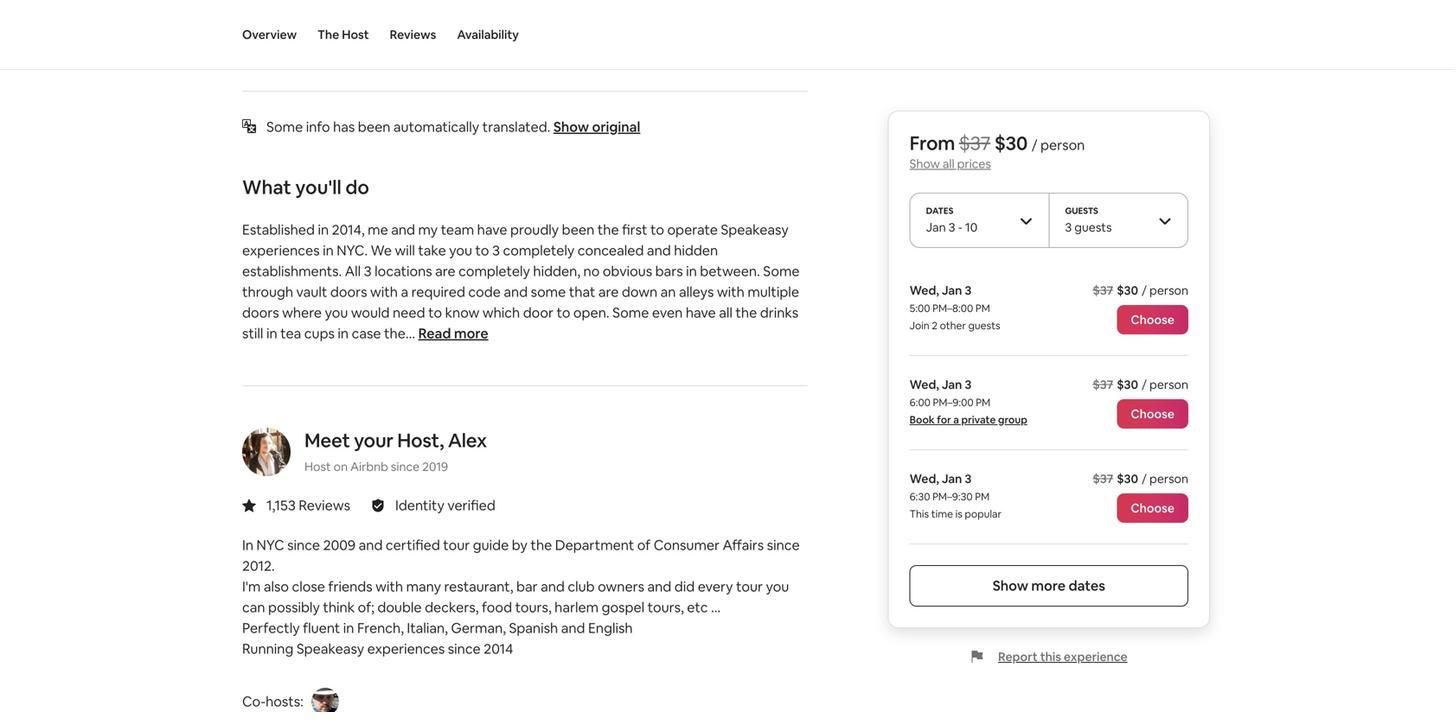 Task type: describe. For each thing, give the bounding box(es) containing it.
your
[[354, 429, 393, 453]]

0 horizontal spatial some
[[266, 118, 303, 136]]

in
[[242, 537, 253, 554]]

some info has been automatically translated. show original
[[266, 118, 640, 136]]

show all prices button
[[910, 156, 991, 172]]

my
[[418, 221, 438, 239]]

-
[[958, 220, 962, 235]]

concealed
[[578, 242, 644, 259]]

popular
[[965, 508, 1001, 521]]

tea
[[280, 325, 301, 342]]

wed, jan 3 6:00 pm–9:00 pm book for a private group
[[910, 377, 1027, 427]]

bars
[[655, 262, 683, 280]]

and down harlem at the bottom left of the page
[[561, 620, 585, 637]]

3 inside guests 3 guests
[[1065, 220, 1072, 235]]

case
[[352, 325, 381, 342]]

a inside 'established in 2014, me and my team have proudly been the first to operate speakeasy experiences in nyc. we will take you to 3 completely concealed and hidden establishments. all 3 locations are completely hidden, no obvious bars in between. some through vault doors with a required code and some that are down an alleys with multiple doors where you would need to know which door to open. some even have all the drinks still in tea cups in case the…'
[[401, 283, 408, 301]]

3 inside dates jan 3 - 10
[[948, 220, 955, 235]]

more for show
[[1031, 577, 1066, 595]]

pm–8:00
[[932, 302, 973, 315]]

we
[[371, 242, 392, 259]]

translated.
[[482, 118, 550, 136]]

for
[[937, 413, 951, 427]]

jan for -
[[926, 220, 946, 235]]

in left 2014,
[[318, 221, 329, 239]]

0 horizontal spatial tour
[[443, 537, 470, 554]]

read
[[418, 325, 451, 342]]

1 vertical spatial doors
[[242, 304, 279, 322]]

1 horizontal spatial reviews
[[390, 27, 436, 42]]

3 right "all"
[[364, 262, 372, 280]]

show inside from $37 $30 / person show all prices
[[910, 156, 940, 172]]

3 inside the wed, jan 3 5:00 pm–8:00 pm join 2 other guests
[[965, 283, 972, 298]]

2014
[[484, 640, 513, 658]]

$37 for wed, jan 3 6:30 pm–9:30 pm this time is popular
[[1093, 471, 1113, 487]]

meet your host, alex host on airbnb since 2019
[[304, 429, 487, 475]]

down
[[622, 283, 657, 301]]

all inside 'established in 2014, me and my team have proudly been the first to operate speakeasy experiences in nyc. we will take you to 3 completely concealed and hidden establishments. all 3 locations are completely hidden, no obvious bars in between. some through vault doors with a required code and some that are down an alleys with multiple doors where you would need to know which door to open. some even have all the drinks still in tea cups in case the…'
[[719, 304, 732, 322]]

of
[[637, 537, 651, 554]]

pm–9:30
[[932, 490, 973, 504]]

since right nyc
[[287, 537, 320, 554]]

speakeasy inside in nyc since 2009 and certified tour guide by the department of consumer affairs since 2012. i'm also close friends with many restaurant, bar and club owners and did every tour you can possibly think of; double deckers, food tours, harlem gospel tours, etc ... perfectly fluent in french, italian, german, spanish and english running speakeasy experiences since 2014
[[297, 640, 364, 658]]

in left nyc.
[[323, 242, 334, 259]]

1 horizontal spatial tour
[[736, 578, 763, 596]]

department
[[555, 537, 634, 554]]

what
[[242, 175, 291, 200]]

been inside 'established in 2014, me and my team have proudly been the first to operate speakeasy experiences in nyc. we will take you to 3 completely concealed and hidden establishments. all 3 locations are completely hidden, no obvious bars in between. some through vault doors with a required code and some that are down an alleys with multiple doors where you would need to know which door to open. some even have all the drinks still in tea cups in case the…'
[[562, 221, 594, 239]]

dates
[[1069, 577, 1105, 595]]

and right the bar
[[541, 578, 565, 596]]

take
[[418, 242, 446, 259]]

/ for wed, jan 3 5:00 pm–8:00 pm join 2 other guests
[[1142, 283, 1147, 298]]

running
[[242, 640, 293, 658]]

speakeasy inside 'established in 2014, me and my team have proudly been the first to operate speakeasy experiences in nyc. we will take you to 3 completely concealed and hidden establishments. all 3 locations are completely hidden, no obvious bars in between. some through vault doors with a required code and some that are down an alleys with multiple doors where you would need to know which door to open. some even have all the drinks still in tea cups in case the…'
[[721, 221, 789, 239]]

2 vertical spatial some
[[612, 304, 649, 322]]

$37 $30 / person for wed, jan 3 6:30 pm–9:30 pm this time is popular
[[1093, 471, 1188, 487]]

french,
[[357, 620, 404, 637]]

nyc.
[[337, 242, 368, 259]]

group
[[998, 413, 1027, 427]]

double
[[377, 599, 422, 617]]

person for wed, jan 3 5:00 pm–8:00 pm join 2 other guests
[[1149, 283, 1188, 298]]

german,
[[451, 620, 506, 637]]

that
[[569, 283, 595, 301]]

wed, for wed, jan 3 5:00 pm–8:00 pm join 2 other guests
[[910, 283, 939, 298]]

5:00
[[910, 302, 930, 315]]

deckers,
[[425, 599, 479, 617]]

choose link for wed, jan 3 5:00 pm–8:00 pm join 2 other guests
[[1117, 305, 1188, 335]]

1,153
[[266, 497, 296, 515]]

required
[[411, 283, 465, 301]]

2 horizontal spatial the
[[735, 304, 757, 322]]

choose for wed, jan 3 6:30 pm–9:30 pm this time is popular
[[1131, 501, 1174, 516]]

original
[[592, 118, 640, 136]]

meet
[[304, 429, 350, 453]]

code
[[468, 283, 501, 301]]

$30 for wed, jan 3 6:00 pm–9:00 pm book for a private group
[[1117, 377, 1138, 393]]

and up will
[[391, 221, 415, 239]]

in nyc since 2009 and certified tour guide by the department of consumer affairs since 2012. i'm also close friends with many restaurant, bar and club owners and did every tour you can possibly think of; double deckers, food tours, harlem gospel tours, etc ... perfectly fluent in french, italian, german, spanish and english running speakeasy experiences since 2014
[[242, 537, 800, 658]]

$30 inside from $37 $30 / person show all prices
[[994, 131, 1028, 156]]

hosts:
[[266, 693, 303, 711]]

and up bars
[[647, 242, 671, 259]]

of;
[[358, 599, 374, 617]]

affairs
[[723, 537, 764, 554]]

wed, for wed, jan 3 6:00 pm–9:00 pm book for a private group
[[910, 377, 939, 393]]

time
[[931, 508, 953, 521]]

wed, jan 3 6:30 pm–9:30 pm this time is popular
[[910, 471, 1001, 521]]

from
[[910, 131, 955, 156]]

...
[[711, 599, 721, 617]]

the…
[[384, 325, 415, 342]]

pm for wed, jan 3 6:30 pm–9:30 pm this time is popular
[[975, 490, 990, 504]]

jan for 5:00
[[942, 283, 962, 298]]

established
[[242, 221, 315, 239]]

obvious
[[603, 262, 652, 280]]

availability
[[457, 27, 519, 42]]

report this experience button
[[970, 650, 1128, 665]]

host inside button
[[342, 27, 369, 42]]

all inside from $37 $30 / person show all prices
[[943, 156, 954, 172]]

choose for wed, jan 3 6:00 pm–9:00 pm book for a private group
[[1131, 406, 1174, 422]]

info
[[306, 118, 330, 136]]

overview
[[242, 27, 297, 42]]

establishments.
[[242, 262, 342, 280]]

drinks
[[760, 304, 798, 322]]

to right first
[[650, 221, 664, 239]]

$37 $30 / person for wed, jan 3 5:00 pm–8:00 pm join 2 other guests
[[1093, 283, 1188, 298]]

you inside in nyc since 2009 and certified tour guide by the department of consumer affairs since 2012. i'm also close friends with many restaurant, bar and club owners and did every tour you can possibly think of; double deckers, food tours, harlem gospel tours, etc ... perfectly fluent in french, italian, german, spanish and english running speakeasy experiences since 2014
[[766, 578, 789, 596]]

will
[[395, 242, 415, 259]]

open.
[[573, 304, 609, 322]]

since inside meet your host, alex host on airbnb since 2019
[[391, 459, 420, 475]]

choose link for wed, jan 3 6:30 pm–9:30 pm this time is popular
[[1117, 494, 1188, 523]]

$37 inside from $37 $30 / person show all prices
[[959, 131, 990, 156]]

in down hidden on the top left of the page
[[686, 262, 697, 280]]

food
[[482, 599, 512, 617]]

on
[[334, 459, 348, 475]]

italian,
[[407, 620, 448, 637]]

in left tea
[[266, 325, 277, 342]]

this
[[1040, 650, 1061, 665]]

/ for wed, jan 3 6:00 pm–9:00 pm book for a private group
[[1142, 377, 1147, 393]]

a inside wed, jan 3 6:00 pm–9:00 pm book for a private group
[[953, 413, 959, 427]]

in left case
[[338, 325, 349, 342]]

the host button
[[318, 0, 369, 69]]

verified
[[447, 497, 495, 515]]

since down german,
[[448, 640, 481, 658]]

wed, for wed, jan 3 6:30 pm–9:30 pm this time is popular
[[910, 471, 939, 487]]

identity verified
[[395, 497, 495, 515]]

$30 for wed, jan 3 5:00 pm–8:00 pm join 2 other guests
[[1117, 283, 1138, 298]]

even
[[652, 304, 683, 322]]

and up 'which'
[[504, 283, 528, 301]]



Task type: locate. For each thing, give the bounding box(es) containing it.
2
[[932, 319, 938, 333]]

1 horizontal spatial some
[[612, 304, 649, 322]]

1 horizontal spatial been
[[562, 221, 594, 239]]

guests right other
[[968, 319, 1000, 333]]

1 vertical spatial choose
[[1131, 406, 1174, 422]]

person for wed, jan 3 6:00 pm–9:00 pm book for a private group
[[1149, 377, 1188, 393]]

wed,
[[910, 283, 939, 298], [910, 377, 939, 393], [910, 471, 939, 487]]

1 vertical spatial tour
[[736, 578, 763, 596]]

more down know
[[454, 325, 488, 342]]

since right 'affairs'
[[767, 537, 800, 554]]

wed, jan 3 5:00 pm–8:00 pm join 2 other guests
[[910, 283, 1000, 333]]

to
[[650, 221, 664, 239], [475, 242, 489, 259], [428, 304, 442, 322], [557, 304, 570, 322]]

pm inside wed, jan 3 6:30 pm–9:30 pm this time is popular
[[975, 490, 990, 504]]

the inside in nyc since 2009 and certified tour guide by the department of consumer affairs since 2012. i'm also close friends with many restaurant, bar and club owners and did every tour you can possibly think of; double deckers, food tours, harlem gospel tours, etc ... perfectly fluent in french, italian, german, spanish and english running speakeasy experiences since 2014
[[531, 537, 552, 554]]

read more
[[418, 325, 488, 342]]

/ for wed, jan 3 6:30 pm–9:30 pm this time is popular
[[1142, 471, 1147, 487]]

0 vertical spatial experiences
[[242, 242, 320, 259]]

tour left guide
[[443, 537, 470, 554]]

wed, inside the wed, jan 3 5:00 pm–8:00 pm join 2 other guests
[[910, 283, 939, 298]]

tour right every
[[736, 578, 763, 596]]

multiple
[[748, 283, 799, 301]]

you up the "cups"
[[325, 304, 348, 322]]

is
[[955, 508, 962, 521]]

1 vertical spatial more
[[1031, 577, 1066, 595]]

1 choose link from the top
[[1117, 305, 1188, 335]]

0 vertical spatial some
[[266, 118, 303, 136]]

hidden
[[674, 242, 718, 259]]

close
[[292, 578, 325, 596]]

the right by
[[531, 537, 552, 554]]

2 horizontal spatial show
[[993, 577, 1028, 595]]

0 horizontal spatial a
[[401, 283, 408, 301]]

2 choose from the top
[[1131, 406, 1174, 422]]

6:00
[[910, 396, 931, 410]]

have right team
[[477, 221, 507, 239]]

more inside 'read more' button
[[454, 325, 488, 342]]

pm up private at right
[[976, 396, 990, 410]]

completely down proudly at the left of page
[[503, 242, 575, 259]]

identity
[[395, 497, 444, 515]]

3 inside wed, jan 3 6:00 pm–9:00 pm book for a private group
[[965, 377, 972, 393]]

airbnb
[[350, 459, 388, 475]]

many
[[406, 578, 441, 596]]

with
[[370, 283, 398, 301], [717, 283, 745, 301], [375, 578, 403, 596]]

a down locations
[[401, 283, 408, 301]]

been
[[358, 118, 390, 136], [562, 221, 594, 239]]

wed, up 6:30
[[910, 471, 939, 487]]

bar
[[516, 578, 538, 596]]

2 horizontal spatial some
[[763, 262, 800, 280]]

1 vertical spatial host
[[304, 459, 331, 475]]

between.
[[700, 262, 760, 280]]

all left prices
[[943, 156, 954, 172]]

host,
[[397, 429, 444, 453]]

wed, up 6:00
[[910, 377, 939, 393]]

2 vertical spatial $37 $30 / person
[[1093, 471, 1188, 487]]

with up double on the left of page
[[375, 578, 403, 596]]

0 vertical spatial have
[[477, 221, 507, 239]]

0 horizontal spatial the
[[531, 537, 552, 554]]

1 vertical spatial some
[[763, 262, 800, 280]]

and left did at bottom left
[[647, 578, 671, 596]]

a right "for"
[[953, 413, 959, 427]]

prices
[[957, 156, 991, 172]]

1 horizontal spatial show
[[910, 156, 940, 172]]

experiences down established
[[242, 242, 320, 259]]

more inside show more dates link
[[1031, 577, 1066, 595]]

0 vertical spatial reviews
[[390, 27, 436, 42]]

6:30
[[910, 490, 930, 504]]

the up the concealed
[[597, 221, 619, 239]]

pm inside wed, jan 3 6:00 pm–9:00 pm book for a private group
[[976, 396, 990, 410]]

1 choose from the top
[[1131, 312, 1174, 328]]

1 vertical spatial pm
[[976, 396, 990, 410]]

jan inside dates jan 3 - 10
[[926, 220, 946, 235]]

1 vertical spatial a
[[953, 413, 959, 427]]

3 up pm–9:30 on the bottom right of the page
[[965, 471, 972, 487]]

speakeasy down fluent on the bottom left
[[297, 640, 364, 658]]

doors down through on the left of the page
[[242, 304, 279, 322]]

0 vertical spatial pm
[[975, 302, 990, 315]]

where
[[282, 304, 322, 322]]

0 vertical spatial the
[[597, 221, 619, 239]]

still
[[242, 325, 263, 342]]

and
[[391, 221, 415, 239], [647, 242, 671, 259], [504, 283, 528, 301], [359, 537, 383, 554], [541, 578, 565, 596], [647, 578, 671, 596], [561, 620, 585, 637]]

0 vertical spatial a
[[401, 283, 408, 301]]

0 vertical spatial speakeasy
[[721, 221, 789, 239]]

3 $37 $30 / person from the top
[[1093, 471, 1188, 487]]

person inside from $37 $30 / person show all prices
[[1040, 136, 1085, 154]]

since
[[391, 459, 420, 475], [287, 537, 320, 554], [767, 537, 800, 554], [448, 640, 481, 658]]

guests inside guests 3 guests
[[1074, 220, 1112, 235]]

1 horizontal spatial host
[[342, 27, 369, 42]]

0 vertical spatial tour
[[443, 537, 470, 554]]

cups
[[304, 325, 335, 342]]

1 horizontal spatial have
[[686, 304, 716, 322]]

in inside in nyc since 2009 and certified tour guide by the department of consumer affairs since 2012. i'm also close friends with many restaurant, bar and club owners and did every tour you can possibly think of; double deckers, food tours, harlem gospel tours, etc ... perfectly fluent in french, italian, german, spanish and english running speakeasy experiences since 2014
[[343, 620, 354, 637]]

show original button
[[553, 118, 640, 136]]

0 vertical spatial are
[[435, 262, 456, 280]]

alleys
[[679, 283, 714, 301]]

tours,
[[515, 599, 552, 617], [647, 599, 684, 617]]

guests
[[1074, 220, 1112, 235], [968, 319, 1000, 333]]

doors down "all"
[[330, 283, 367, 301]]

book for a private group link
[[910, 413, 1027, 427]]

jan for 6:30
[[942, 471, 962, 487]]

3 inside wed, jan 3 6:30 pm–9:30 pm this time is popular
[[965, 471, 972, 487]]

0 vertical spatial host
[[342, 27, 369, 42]]

co-hosts:
[[242, 693, 303, 711]]

reviews down on
[[299, 497, 350, 515]]

are right that on the left of the page
[[598, 283, 619, 301]]

3 choose link from the top
[[1117, 494, 1188, 523]]

$37 for wed, jan 3 5:00 pm–8:00 pm join 2 other guests
[[1093, 283, 1113, 298]]

spanish
[[509, 620, 558, 637]]

pm for wed, jan 3 5:00 pm–8:00 pm join 2 other guests
[[975, 302, 990, 315]]

all
[[345, 262, 361, 280]]

person
[[1040, 136, 1085, 154], [1149, 283, 1188, 298], [1149, 377, 1188, 393], [1149, 471, 1188, 487]]

1 vertical spatial you
[[325, 304, 348, 322]]

1 horizontal spatial more
[[1031, 577, 1066, 595]]

an
[[660, 283, 676, 301]]

and right 2009
[[359, 537, 383, 554]]

0 vertical spatial choose link
[[1117, 305, 1188, 335]]

are up the required
[[435, 262, 456, 280]]

0 horizontal spatial are
[[435, 262, 456, 280]]

proudly
[[510, 221, 559, 239]]

1 vertical spatial guests
[[968, 319, 1000, 333]]

0 horizontal spatial doors
[[242, 304, 279, 322]]

0 vertical spatial $37 $30 / person
[[1093, 283, 1188, 298]]

show more dates link
[[910, 566, 1188, 607]]

0 vertical spatial show
[[553, 118, 589, 136]]

owners
[[598, 578, 644, 596]]

1 vertical spatial reviews
[[299, 497, 350, 515]]

1 vertical spatial $37 $30 / person
[[1093, 377, 1188, 393]]

1 horizontal spatial the
[[597, 221, 619, 239]]

$37 $30 / person for wed, jan 3 6:00 pm–9:00 pm book for a private group
[[1093, 377, 1188, 393]]

1 horizontal spatial you
[[449, 242, 472, 259]]

1 vertical spatial choose link
[[1117, 400, 1188, 429]]

guide
[[473, 537, 509, 554]]

3 left -
[[948, 220, 955, 235]]

all down 'between.'
[[719, 304, 732, 322]]

1 horizontal spatial doors
[[330, 283, 367, 301]]

0 horizontal spatial more
[[454, 325, 488, 342]]

1 $37 $30 / person from the top
[[1093, 283, 1188, 298]]

gospel
[[602, 599, 644, 617]]

some up the multiple
[[763, 262, 800, 280]]

1 vertical spatial been
[[562, 221, 594, 239]]

jan down dates
[[926, 220, 946, 235]]

pm–9:00
[[933, 396, 974, 410]]

guests
[[1065, 205, 1098, 217]]

3 up pm–9:00
[[965, 377, 972, 393]]

pm for wed, jan 3 6:00 pm–9:00 pm book for a private group
[[976, 396, 990, 410]]

fluent
[[303, 620, 340, 637]]

3 up the pm–8:00
[[965, 283, 972, 298]]

3 down guests
[[1065, 220, 1072, 235]]

1 vertical spatial the
[[735, 304, 757, 322]]

to up "code"
[[475, 242, 489, 259]]

0 vertical spatial completely
[[503, 242, 575, 259]]

$30 for wed, jan 3 6:30 pm–9:30 pm this time is popular
[[1117, 471, 1138, 487]]

jan up the pm–8:00
[[942, 283, 962, 298]]

perfectly
[[242, 620, 300, 637]]

2 vertical spatial choose
[[1131, 501, 1174, 516]]

pm inside the wed, jan 3 5:00 pm–8:00 pm join 2 other guests
[[975, 302, 990, 315]]

guests down guests
[[1074, 220, 1112, 235]]

2 $37 $30 / person from the top
[[1093, 377, 1188, 393]]

speakeasy up 'between.'
[[721, 221, 789, 239]]

would
[[351, 304, 390, 322]]

show up report at the bottom right of the page
[[993, 577, 1028, 595]]

show left original
[[553, 118, 589, 136]]

0 horizontal spatial speakeasy
[[297, 640, 364, 658]]

vault
[[296, 283, 327, 301]]

1 horizontal spatial guests
[[1074, 220, 1112, 235]]

person for wed, jan 3 6:30 pm–9:30 pm this time is popular
[[1149, 471, 1188, 487]]

pm up popular
[[975, 490, 990, 504]]

0 vertical spatial guests
[[1074, 220, 1112, 235]]

more for read
[[454, 325, 488, 342]]

1 vertical spatial all
[[719, 304, 732, 322]]

1 horizontal spatial are
[[598, 283, 619, 301]]

certified
[[386, 537, 440, 554]]

host inside meet your host, alex host on airbnb since 2019
[[304, 459, 331, 475]]

with up would
[[370, 283, 398, 301]]

some down down
[[612, 304, 649, 322]]

with inside in nyc since 2009 and certified tour guide by the department of consumer affairs since 2012. i'm also close friends with many restaurant, bar and club owners and did every tour you can possibly think of; double deckers, food tours, harlem gospel tours, etc ... perfectly fluent in french, italian, german, spanish and english running speakeasy experiences since 2014
[[375, 578, 403, 596]]

the left the drinks
[[735, 304, 757, 322]]

tours, up spanish
[[515, 599, 552, 617]]

3 choose from the top
[[1131, 501, 1174, 516]]

2 vertical spatial show
[[993, 577, 1028, 595]]

also
[[264, 578, 289, 596]]

1 vertical spatial wed,
[[910, 377, 939, 393]]

jan for 6:00
[[942, 377, 962, 393]]

0 horizontal spatial experiences
[[242, 242, 320, 259]]

jan inside the wed, jan 3 5:00 pm–8:00 pm join 2 other guests
[[942, 283, 962, 298]]

2 vertical spatial pm
[[975, 490, 990, 504]]

to right door
[[557, 304, 570, 322]]

2 vertical spatial wed,
[[910, 471, 939, 487]]

2 vertical spatial you
[[766, 578, 789, 596]]

0 vertical spatial wed,
[[910, 283, 939, 298]]

1 horizontal spatial speakeasy
[[721, 221, 789, 239]]

0 vertical spatial all
[[943, 156, 954, 172]]

since left 2019
[[391, 459, 420, 475]]

0 horizontal spatial all
[[719, 304, 732, 322]]

choose for wed, jan 3 5:00 pm–8:00 pm join 2 other guests
[[1131, 312, 1174, 328]]

can
[[242, 599, 265, 617]]

report
[[998, 650, 1038, 665]]

show down from
[[910, 156, 940, 172]]

0 vertical spatial you
[[449, 242, 472, 259]]

1 horizontal spatial tours,
[[647, 599, 684, 617]]

reviews right the host button
[[390, 27, 436, 42]]

choose link for wed, jan 3 6:00 pm–9:00 pm book for a private group
[[1117, 400, 1188, 429]]

0 horizontal spatial you
[[325, 304, 348, 322]]

show
[[553, 118, 589, 136], [910, 156, 940, 172], [993, 577, 1028, 595]]

1 vertical spatial experiences
[[367, 640, 445, 658]]

experiences inside in nyc since 2009 and certified tour guide by the department of consumer affairs since 2012. i'm also close friends with many restaurant, bar and club owners and did every tour you can possibly think of; double deckers, food tours, harlem gospel tours, etc ... perfectly fluent in french, italian, german, spanish and english running speakeasy experiences since 2014
[[367, 640, 445, 658]]

reviews
[[390, 27, 436, 42], [299, 497, 350, 515]]

guests inside the wed, jan 3 5:00 pm–8:00 pm join 2 other guests
[[968, 319, 1000, 333]]

which
[[482, 304, 520, 322]]

been up the concealed
[[562, 221, 594, 239]]

1 wed, from the top
[[910, 283, 939, 298]]

co-
[[242, 693, 266, 711]]

1 horizontal spatial experiences
[[367, 640, 445, 658]]

some left info
[[266, 118, 303, 136]]

2 vertical spatial choose link
[[1117, 494, 1188, 523]]

0 horizontal spatial guests
[[968, 319, 1000, 333]]

0 vertical spatial been
[[358, 118, 390, 136]]

1 vertical spatial completely
[[459, 262, 530, 280]]

0 horizontal spatial host
[[304, 459, 331, 475]]

0 horizontal spatial show
[[553, 118, 589, 136]]

jan up pm–9:30 on the bottom right of the page
[[942, 471, 962, 487]]

2 tours, from the left
[[647, 599, 684, 617]]

0 vertical spatial more
[[454, 325, 488, 342]]

wed, inside wed, jan 3 6:00 pm–9:00 pm book for a private group
[[910, 377, 939, 393]]

wed, up the "5:00"
[[910, 283, 939, 298]]

0 vertical spatial choose
[[1131, 312, 1174, 328]]

by
[[512, 537, 528, 554]]

operate
[[667, 221, 718, 239]]

team
[[441, 221, 474, 239]]

host left on
[[304, 459, 331, 475]]

jan
[[926, 220, 946, 235], [942, 283, 962, 298], [942, 377, 962, 393], [942, 471, 962, 487]]

join
[[910, 319, 929, 333]]

learn more about the host, alex. image
[[242, 428, 291, 477], [242, 428, 291, 477]]

2 wed, from the top
[[910, 377, 939, 393]]

2 horizontal spatial you
[[766, 578, 789, 596]]

tours, down did at bottom left
[[647, 599, 684, 617]]

to up read
[[428, 304, 442, 322]]

know
[[445, 304, 479, 322]]

0 horizontal spatial tours,
[[515, 599, 552, 617]]

1 vertical spatial show
[[910, 156, 940, 172]]

1 tours, from the left
[[515, 599, 552, 617]]

/ inside from $37 $30 / person show all prices
[[1032, 136, 1037, 154]]

jan up pm–9:00
[[942, 377, 962, 393]]

learn more about the host, lyonel. image
[[311, 688, 339, 713], [311, 688, 339, 713]]

completely up "code"
[[459, 262, 530, 280]]

you right every
[[766, 578, 789, 596]]

automatically
[[393, 118, 479, 136]]

experiences inside 'established in 2014, me and my team have proudly been the first to operate speakeasy experiences in nyc. we will take you to 3 completely concealed and hidden establishments. all 3 locations are completely hidden, no obvious bars in between. some through vault doors with a required code and some that are down an alleys with multiple doors where you would need to know which door to open. some even have all the drinks still in tea cups in case the…'
[[242, 242, 320, 259]]

2009
[[323, 537, 356, 554]]

1 horizontal spatial all
[[943, 156, 954, 172]]

experiences down italian,
[[367, 640, 445, 658]]

0 horizontal spatial have
[[477, 221, 507, 239]]

1 horizontal spatial a
[[953, 413, 959, 427]]

the
[[318, 27, 339, 42]]

dates
[[926, 205, 953, 217]]

0 vertical spatial doors
[[330, 283, 367, 301]]

did
[[674, 578, 695, 596]]

2 choose link from the top
[[1117, 400, 1188, 429]]

1 vertical spatial are
[[598, 283, 619, 301]]

1 vertical spatial speakeasy
[[297, 640, 364, 658]]

in down think
[[343, 620, 354, 637]]

jan inside wed, jan 3 6:30 pm–9:30 pm this time is popular
[[942, 471, 962, 487]]

me
[[368, 221, 388, 239]]

host right the
[[342, 27, 369, 42]]

alex
[[448, 429, 487, 453]]

jan inside wed, jan 3 6:00 pm–9:00 pm book for a private group
[[942, 377, 962, 393]]

super
[[298, 25, 336, 42]]

been right has
[[358, 118, 390, 136]]

3 wed, from the top
[[910, 471, 939, 487]]

from $37 $30 / person show all prices
[[910, 131, 1085, 172]]

more left dates
[[1031, 577, 1066, 595]]

0 horizontal spatial reviews
[[299, 497, 350, 515]]

with down 'between.'
[[717, 283, 745, 301]]

3 up "code"
[[492, 242, 500, 259]]

club
[[568, 578, 595, 596]]

experiences
[[242, 242, 320, 259], [367, 640, 445, 658]]

possibly
[[268, 599, 320, 617]]

0 horizontal spatial been
[[358, 118, 390, 136]]

1 vertical spatial have
[[686, 304, 716, 322]]

pm right the pm–8:00
[[975, 302, 990, 315]]

i'm
[[242, 578, 261, 596]]

wed, inside wed, jan 3 6:30 pm–9:30 pm this time is popular
[[910, 471, 939, 487]]

first
[[622, 221, 647, 239]]

2 vertical spatial the
[[531, 537, 552, 554]]

you down team
[[449, 242, 472, 259]]

report this experience
[[998, 650, 1128, 665]]

what you'll do
[[242, 175, 369, 200]]

harlem
[[555, 599, 599, 617]]

$37 for wed, jan 3 6:00 pm–9:00 pm book for a private group
[[1093, 377, 1113, 393]]

host
[[342, 27, 369, 42], [304, 459, 331, 475]]

have down alleys in the left top of the page
[[686, 304, 716, 322]]

the host
[[318, 27, 369, 42]]

no
[[583, 262, 600, 280]]



Task type: vqa. For each thing, say whether or not it's contained in the screenshot.
Show
yes



